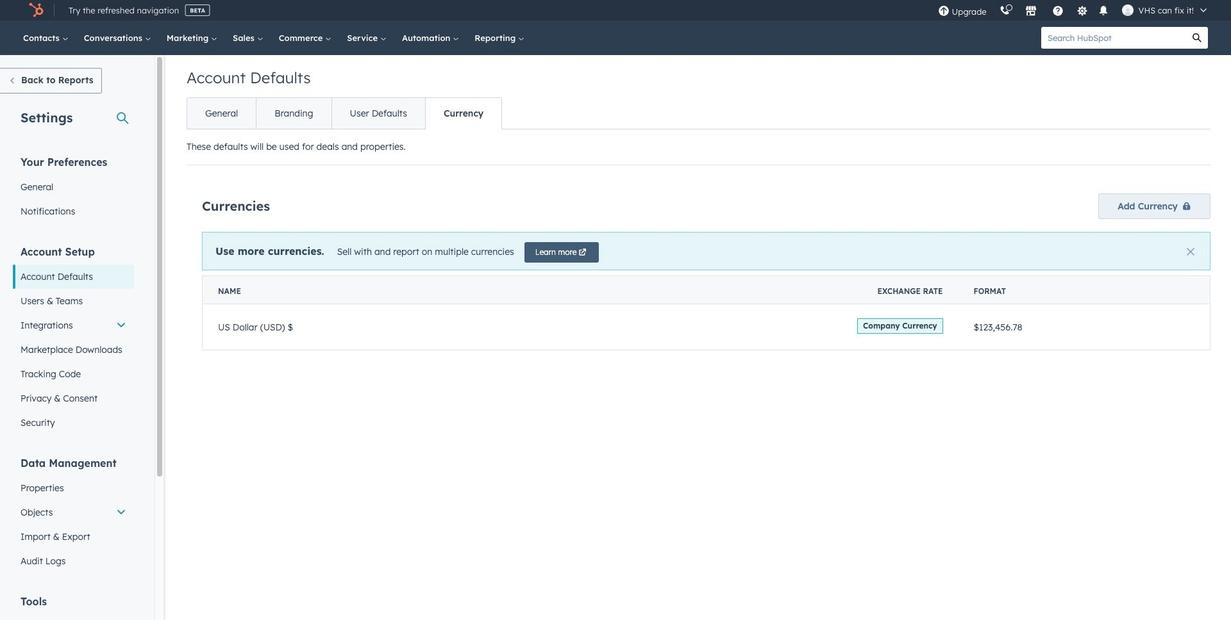 Task type: describe. For each thing, give the bounding box(es) containing it.
close image
[[1187, 248, 1195, 256]]

your preferences element
[[13, 155, 134, 224]]

currency element
[[202, 276, 1211, 351]]



Task type: locate. For each thing, give the bounding box(es) containing it.
jer mill image
[[1122, 4, 1133, 16]]

banner
[[202, 190, 1211, 219]]

marketplaces image
[[1025, 6, 1037, 17]]

alert
[[202, 232, 1211, 271]]

data management element
[[13, 457, 134, 574]]

account setup element
[[13, 245, 134, 435]]

navigation
[[187, 97, 502, 130]]

Search HubSpot search field
[[1041, 27, 1186, 49]]

menu
[[931, 0, 1216, 21]]



Task type: vqa. For each thing, say whether or not it's contained in the screenshot.
second date
no



